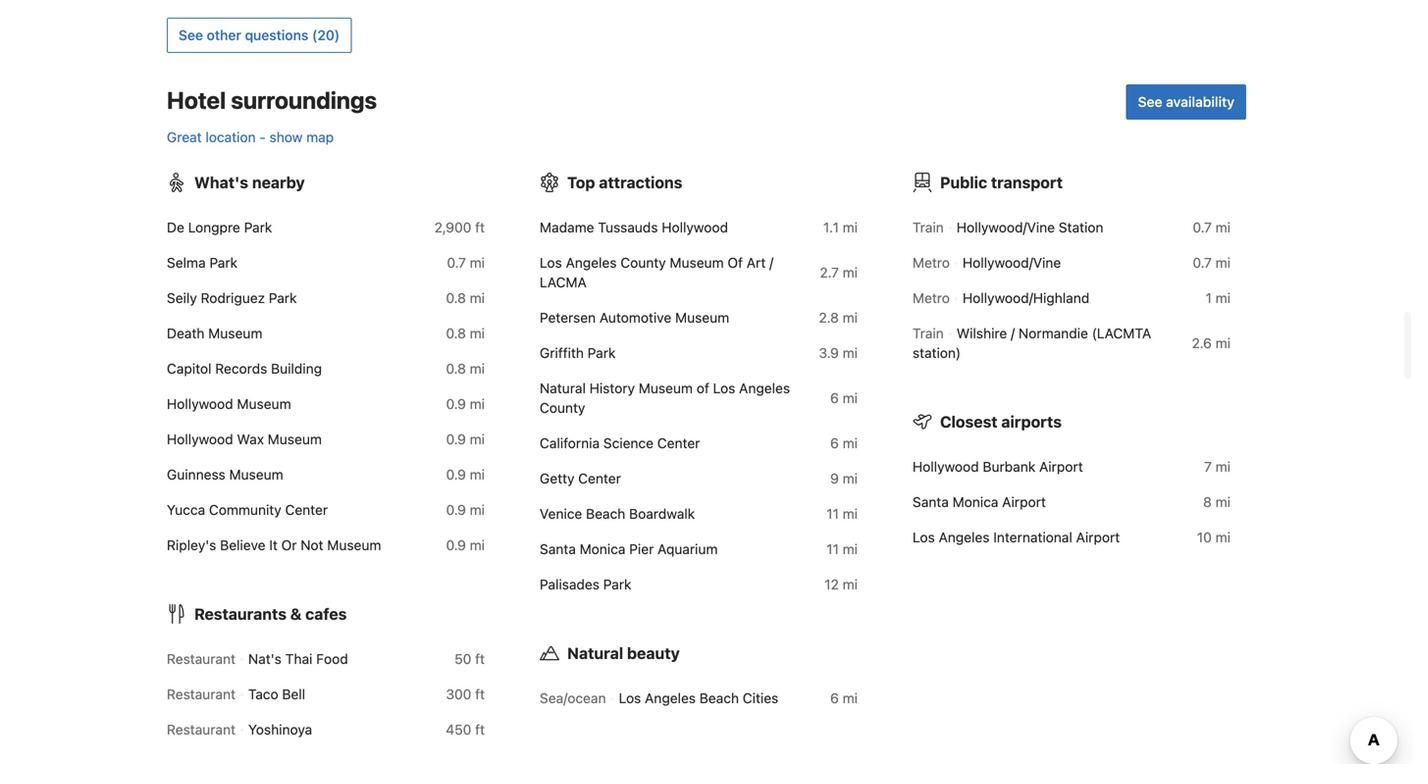 Task type: vqa. For each thing, say whether or not it's contained in the screenshot.
Resort Room 2 Queens High Roller View Nonsmoking at left
no



Task type: describe. For each thing, give the bounding box(es) containing it.
0.9 mi for center
[[446, 502, 485, 518]]

restaurant for taco
[[167, 687, 236, 703]]

11 for santa monica pier aquarium
[[827, 541, 839, 558]]

museum down wax
[[229, 467, 283, 483]]

griffith park
[[540, 345, 616, 361]]

top attractions
[[567, 173, 682, 192]]

pier
[[629, 541, 654, 558]]

beauty
[[627, 644, 680, 663]]

museum inside los angeles county museum of art / lacma
[[670, 255, 724, 271]]

see other questions (20)
[[179, 27, 340, 43]]

train for wilshire / normandie (lacmta station)
[[913, 325, 944, 342]]

6 mi for california science center
[[830, 435, 858, 452]]

of
[[697, 380, 709, 397]]

2.6 mi
[[1192, 335, 1231, 351]]

mi for seily rodriguez park
[[470, 290, 485, 306]]

0.9 for it
[[446, 537, 466, 554]]

mi for venice beach boardwalk
[[843, 506, 858, 522]]

mi for santa monica airport
[[1216, 494, 1231, 510]]

los for los angeles county museum of art / lacma
[[540, 255, 562, 271]]

50 ft
[[455, 651, 485, 667]]

mi for capitol records building
[[470, 361, 485, 377]]

palisades park
[[540, 577, 631, 593]]

wax
[[237, 431, 264, 448]]

hollywood burbank airport
[[913, 459, 1083, 475]]

selma
[[167, 255, 206, 271]]

tussauds
[[598, 219, 658, 236]]

1 0.9 mi from the top
[[446, 396, 485, 412]]

hotel
[[167, 86, 226, 114]]

7 mi
[[1204, 459, 1231, 475]]

taco
[[248, 687, 278, 703]]

1
[[1206, 290, 1212, 306]]

venice beach boardwalk
[[540, 506, 695, 522]]

50
[[455, 651, 471, 667]]

/ inside wilshire / normandie (lacmta station)
[[1011, 325, 1015, 342]]

normandie
[[1019, 325, 1088, 342]]

station
[[1059, 219, 1104, 236]]

(20)
[[312, 27, 340, 43]]

2,900
[[434, 219, 471, 236]]

300 ft
[[446, 687, 485, 703]]

santa for santa monica airport
[[913, 494, 949, 510]]

griffith
[[540, 345, 584, 361]]

park for selma park
[[209, 255, 238, 271]]

yoshinoya
[[248, 722, 312, 738]]

not
[[301, 537, 323, 554]]

0.8 for park
[[446, 290, 466, 306]]

los angeles beach cities
[[619, 691, 779, 707]]

museum up wax
[[237, 396, 291, 412]]

de longpre park
[[167, 219, 272, 236]]

mi for palisades park
[[843, 577, 858, 593]]

9
[[830, 471, 839, 487]]

sea/ocean
[[540, 691, 606, 707]]

&
[[290, 605, 302, 624]]

0.7 for what's nearby
[[447, 255, 466, 271]]

hollywood/highland
[[963, 290, 1090, 306]]

ft for 300 ft
[[475, 687, 485, 703]]

mi for madame tussauds hollywood
[[843, 219, 858, 236]]

museum down rodriguez
[[208, 325, 262, 342]]

capitol
[[167, 361, 211, 377]]

bell
[[282, 687, 305, 703]]

angeles for los angeles beach cities
[[645, 691, 696, 707]]

death museum
[[167, 325, 262, 342]]

santa for santa monica pier aquarium
[[540, 541, 576, 558]]

metro for hollywood/highland
[[913, 290, 950, 306]]

natural for natural beauty
[[567, 644, 623, 663]]

death
[[167, 325, 205, 342]]

mi for santa monica pier aquarium
[[843, 541, 858, 558]]

3 0.9 from the top
[[446, 467, 466, 483]]

public
[[940, 173, 987, 192]]

9 mi
[[830, 471, 858, 487]]

park right rodriguez
[[269, 290, 297, 306]]

nearby
[[252, 173, 305, 192]]

food
[[316, 651, 348, 667]]

top
[[567, 173, 595, 192]]

mi for getty center
[[843, 471, 858, 487]]

location
[[206, 129, 256, 145]]

1.1 mi
[[823, 219, 858, 236]]

0.8 mi for park
[[446, 290, 485, 306]]

monica for airport
[[953, 494, 999, 510]]

2.8
[[819, 310, 839, 326]]

history
[[590, 380, 635, 397]]

it
[[269, 537, 278, 554]]

0.7 mi for what's nearby
[[447, 255, 485, 271]]

metro for hollywood/vine
[[913, 255, 950, 271]]

burbank
[[983, 459, 1036, 475]]

airport for santa monica airport
[[1002, 494, 1046, 510]]

mi for los angeles county museum of art / lacma
[[843, 265, 858, 281]]

2 0.8 from the top
[[446, 325, 466, 342]]

madame
[[540, 219, 594, 236]]

hollywood/vine station
[[957, 219, 1104, 236]]

great location - show map link
[[167, 129, 334, 145]]

airport for hollywood burbank airport
[[1039, 459, 1083, 475]]

3 restaurant from the top
[[167, 722, 236, 738]]

hollywood for hollywood burbank airport
[[913, 459, 979, 475]]

3 6 mi from the top
[[830, 691, 858, 707]]

venice
[[540, 506, 582, 522]]

3 0.9 mi from the top
[[446, 467, 485, 483]]

0.9 for museum
[[446, 431, 466, 448]]

los for los angeles beach cities
[[619, 691, 641, 707]]

aquarium
[[658, 541, 718, 558]]

450 ft
[[446, 722, 485, 738]]

natural beauty
[[567, 644, 680, 663]]

park for griffith park
[[588, 345, 616, 361]]

longpre
[[188, 219, 240, 236]]

2 vertical spatial airport
[[1076, 530, 1120, 546]]

3.9 mi
[[819, 345, 858, 361]]

450
[[446, 722, 471, 738]]

questions
[[245, 27, 308, 43]]

los for los angeles international airport
[[913, 530, 935, 546]]

guinness
[[167, 467, 225, 483]]

thai
[[285, 651, 312, 667]]

automotive
[[600, 310, 672, 326]]

restaurants & cafes
[[194, 605, 347, 624]]

museum inside "natural history museum of los angeles county"
[[639, 380, 693, 397]]

availability
[[1166, 94, 1235, 110]]

angeles for los angeles county museum of art / lacma
[[566, 255, 617, 271]]

-
[[259, 129, 266, 145]]

county inside los angeles county museum of art / lacma
[[621, 255, 666, 271]]

2.7
[[820, 265, 839, 281]]

yucca community center
[[167, 502, 328, 518]]

0.7 mi for public transport
[[1193, 255, 1231, 271]]

0.8 mi for building
[[446, 361, 485, 377]]

8
[[1203, 494, 1212, 510]]

train for hollywood/vine station
[[913, 219, 944, 236]]

attractions
[[599, 173, 682, 192]]

natural for natural history museum of los angeles county
[[540, 380, 586, 397]]



Task type: locate. For each thing, give the bounding box(es) containing it.
6 for california science center
[[830, 435, 839, 452]]

park down "de longpre park"
[[209, 255, 238, 271]]

0 vertical spatial 6
[[830, 390, 839, 406]]

0 horizontal spatial county
[[540, 400, 585, 416]]

surroundings
[[231, 86, 377, 114]]

0.9 mi for it
[[446, 537, 485, 554]]

4 0.9 mi from the top
[[446, 502, 485, 518]]

1 vertical spatial county
[[540, 400, 585, 416]]

mi for ripley's believe it or not museum
[[470, 537, 485, 554]]

2 vertical spatial restaurant
[[167, 722, 236, 738]]

los up lacma
[[540, 255, 562, 271]]

seily rodriguez park
[[167, 290, 297, 306]]

0.7 mi
[[1193, 219, 1231, 236], [447, 255, 485, 271], [1193, 255, 1231, 271]]

los right of
[[713, 380, 735, 397]]

mi for petersen automotive museum
[[843, 310, 858, 326]]

2 6 mi from the top
[[830, 435, 858, 452]]

/ inside los angeles county museum of art / lacma
[[770, 255, 774, 271]]

0 horizontal spatial center
[[285, 502, 328, 518]]

0 vertical spatial see
[[179, 27, 203, 43]]

hollywood museum
[[167, 396, 291, 412]]

hollywood down capitol
[[167, 396, 233, 412]]

boardwalk
[[629, 506, 695, 522]]

2 vertical spatial center
[[285, 502, 328, 518]]

hollywood for hollywood wax museum
[[167, 431, 233, 448]]

1 horizontal spatial santa
[[913, 494, 949, 510]]

restaurant
[[167, 651, 236, 667], [167, 687, 236, 703], [167, 722, 236, 738]]

center up the not
[[285, 502, 328, 518]]

mi for yucca community center
[[470, 502, 485, 518]]

11 mi for santa monica pier aquarium
[[827, 541, 858, 558]]

hollywood/vine up "hollywood/highland"
[[963, 255, 1061, 271]]

1 restaurant from the top
[[167, 651, 236, 667]]

mi for hollywood museum
[[470, 396, 485, 412]]

0.9
[[446, 396, 466, 412], [446, 431, 466, 448], [446, 467, 466, 483], [446, 502, 466, 518], [446, 537, 466, 554]]

los inside "natural history museum of los angeles county"
[[713, 380, 735, 397]]

angeles down beauty
[[645, 691, 696, 707]]

mi for selma park
[[470, 255, 485, 271]]

mi for hollywood burbank airport
[[1216, 459, 1231, 475]]

2 11 from the top
[[827, 541, 839, 558]]

mi for los angeles international airport
[[1216, 530, 1231, 546]]

seily
[[167, 290, 197, 306]]

see left other
[[179, 27, 203, 43]]

monica down hollywood burbank airport
[[953, 494, 999, 510]]

11 mi down 9 mi
[[827, 506, 858, 522]]

2,900 ft
[[434, 219, 485, 236]]

park down santa monica pier aquarium
[[603, 577, 631, 593]]

0 vertical spatial monica
[[953, 494, 999, 510]]

restaurant left yoshinoya
[[167, 722, 236, 738]]

museum down of at right
[[675, 310, 729, 326]]

6 mi up 9 mi
[[830, 435, 858, 452]]

1 6 from the top
[[830, 390, 839, 406]]

center up the "venice beach boardwalk"
[[578, 471, 621, 487]]

1 horizontal spatial monica
[[953, 494, 999, 510]]

park right longpre
[[244, 219, 272, 236]]

0 vertical spatial airport
[[1039, 459, 1083, 475]]

see left availability
[[1138, 94, 1163, 110]]

0.7 for public transport
[[1193, 255, 1212, 271]]

ft for 50 ft
[[475, 651, 485, 667]]

1 6 mi from the top
[[830, 390, 858, 406]]

metro up station)
[[913, 290, 950, 306]]

county down madame tussauds hollywood in the top of the page
[[621, 255, 666, 271]]

los inside los angeles county museum of art / lacma
[[540, 255, 562, 271]]

monica down the "venice beach boardwalk"
[[580, 541, 626, 558]]

ft right 2,900
[[475, 219, 485, 236]]

mi for california science center
[[843, 435, 858, 452]]

0 horizontal spatial santa
[[540, 541, 576, 558]]

natural inside "natural history museum of los angeles county"
[[540, 380, 586, 397]]

1 0.9 from the top
[[446, 396, 466, 412]]

2 vertical spatial 0.8 mi
[[446, 361, 485, 377]]

hollywood up guinness
[[167, 431, 233, 448]]

6 mi down 3.9 mi
[[830, 390, 858, 406]]

0.8 mi
[[446, 290, 485, 306], [446, 325, 485, 342], [446, 361, 485, 377]]

2 6 from the top
[[830, 435, 839, 452]]

los down santa monica airport
[[913, 530, 935, 546]]

restaurant down restaurants
[[167, 651, 236, 667]]

restaurants
[[194, 605, 287, 624]]

mi
[[843, 219, 858, 236], [1216, 219, 1231, 236], [470, 255, 485, 271], [1216, 255, 1231, 271], [843, 265, 858, 281], [470, 290, 485, 306], [1216, 290, 1231, 306], [843, 310, 858, 326], [470, 325, 485, 342], [1216, 335, 1231, 351], [843, 345, 858, 361], [470, 361, 485, 377], [843, 390, 858, 406], [470, 396, 485, 412], [470, 431, 485, 448], [843, 435, 858, 452], [1216, 459, 1231, 475], [470, 467, 485, 483], [843, 471, 858, 487], [1216, 494, 1231, 510], [470, 502, 485, 518], [843, 506, 858, 522], [1216, 530, 1231, 546], [470, 537, 485, 554], [843, 541, 858, 558], [843, 577, 858, 593], [843, 691, 858, 707]]

0 vertical spatial 6 mi
[[830, 390, 858, 406]]

hollywood
[[662, 219, 728, 236], [167, 396, 233, 412], [167, 431, 233, 448], [913, 459, 979, 475]]

santa monica airport
[[913, 494, 1046, 510]]

0 horizontal spatial monica
[[580, 541, 626, 558]]

0 vertical spatial metro
[[913, 255, 950, 271]]

metro
[[913, 255, 950, 271], [913, 290, 950, 306]]

11 up 12
[[827, 541, 839, 558]]

natural
[[540, 380, 586, 397], [567, 644, 623, 663]]

12 mi
[[825, 577, 858, 593]]

11 down 9
[[827, 506, 839, 522]]

yucca
[[167, 502, 205, 518]]

angeles for los angeles international airport
[[939, 530, 990, 546]]

2.8 mi
[[819, 310, 858, 326]]

natural down the griffith
[[540, 380, 586, 397]]

6 up 9
[[830, 435, 839, 452]]

airport up 'los angeles international airport'
[[1002, 494, 1046, 510]]

see for see other questions (20)
[[179, 27, 203, 43]]

hollywood/vine for hollywood/vine
[[963, 255, 1061, 271]]

nat's thai food
[[248, 651, 348, 667]]

0 vertical spatial natural
[[540, 380, 586, 397]]

1 vertical spatial hollywood/vine
[[963, 255, 1061, 271]]

los
[[540, 255, 562, 271], [713, 380, 735, 397], [913, 530, 935, 546], [619, 691, 641, 707]]

1 0.8 mi from the top
[[446, 290, 485, 306]]

2 vertical spatial 6 mi
[[830, 691, 858, 707]]

center down "natural history museum of los angeles county"
[[657, 435, 700, 452]]

2 metro from the top
[[913, 290, 950, 306]]

6 mi
[[830, 390, 858, 406], [830, 435, 858, 452], [830, 691, 858, 707]]

hollywood for hollywood museum
[[167, 396, 233, 412]]

what's
[[194, 173, 248, 192]]

community
[[209, 502, 281, 518]]

angeles right of
[[739, 380, 790, 397]]

museum right the not
[[327, 537, 381, 554]]

2 horizontal spatial center
[[657, 435, 700, 452]]

santa monica pier aquarium
[[540, 541, 718, 558]]

wilshire / normandie (lacmta station)
[[913, 325, 1151, 361]]

hollywood up of at right
[[662, 219, 728, 236]]

1 horizontal spatial county
[[621, 255, 666, 271]]

petersen
[[540, 310, 596, 326]]

0 vertical spatial santa
[[913, 494, 949, 510]]

2 0.9 mi from the top
[[446, 431, 485, 448]]

park
[[244, 219, 272, 236], [209, 255, 238, 271], [269, 290, 297, 306], [588, 345, 616, 361], [603, 577, 631, 593]]

5 0.9 mi from the top
[[446, 537, 485, 554]]

0.8 for building
[[446, 361, 466, 377]]

mi for griffith park
[[843, 345, 858, 361]]

park up history
[[588, 345, 616, 361]]

2.7 mi
[[820, 265, 858, 281]]

train up station)
[[913, 325, 944, 342]]

11 mi for venice beach boardwalk
[[827, 506, 858, 522]]

restaurant for nat's
[[167, 651, 236, 667]]

county inside "natural history museum of los angeles county"
[[540, 400, 585, 416]]

1 vertical spatial santa
[[540, 541, 576, 558]]

beach left "cities" on the right bottom of the page
[[700, 691, 739, 707]]

1 vertical spatial 11 mi
[[827, 541, 858, 558]]

1 vertical spatial metro
[[913, 290, 950, 306]]

0 vertical spatial /
[[770, 255, 774, 271]]

ft
[[475, 219, 485, 236], [475, 651, 485, 667], [475, 687, 485, 703], [475, 722, 485, 738]]

0 horizontal spatial see
[[179, 27, 203, 43]]

1 11 from the top
[[827, 506, 839, 522]]

3 6 from the top
[[830, 691, 839, 707]]

madame tussauds hollywood
[[540, 219, 728, 236]]

0 vertical spatial restaurant
[[167, 651, 236, 667]]

or
[[281, 537, 297, 554]]

11
[[827, 506, 839, 522], [827, 541, 839, 558]]

museum left of
[[639, 380, 693, 397]]

ft right 450
[[475, 722, 485, 738]]

0 horizontal spatial /
[[770, 255, 774, 271]]

petersen automotive museum
[[540, 310, 729, 326]]

4 0.9 from the top
[[446, 502, 466, 518]]

lacma
[[540, 274, 587, 291]]

1 vertical spatial see
[[1138, 94, 1163, 110]]

los down natural beauty
[[619, 691, 641, 707]]

0 vertical spatial 0.8 mi
[[446, 290, 485, 306]]

great location - show map
[[167, 129, 334, 145]]

hollywood/vine for hollywood/vine station
[[957, 219, 1055, 236]]

palisades
[[540, 577, 600, 593]]

santa down hollywood burbank airport
[[913, 494, 949, 510]]

monica for pier
[[580, 541, 626, 558]]

0.9 mi for museum
[[446, 431, 485, 448]]

6 down 3.9 mi
[[830, 390, 839, 406]]

1 vertical spatial beach
[[700, 691, 739, 707]]

0 vertical spatial 0.8
[[446, 290, 466, 306]]

2.6
[[1192, 335, 1212, 351]]

2 ft from the top
[[475, 651, 485, 667]]

1 vertical spatial natural
[[567, 644, 623, 663]]

hollywood up santa monica airport
[[913, 459, 979, 475]]

show
[[269, 129, 303, 145]]

0 vertical spatial beach
[[586, 506, 625, 522]]

cafes
[[305, 605, 347, 624]]

train
[[913, 219, 944, 236], [913, 325, 944, 342]]

0.9 for center
[[446, 502, 466, 518]]

restaurant left taco
[[167, 687, 236, 703]]

1 horizontal spatial center
[[578, 471, 621, 487]]

0 vertical spatial center
[[657, 435, 700, 452]]

4 ft from the top
[[475, 722, 485, 738]]

6
[[830, 390, 839, 406], [830, 435, 839, 452], [830, 691, 839, 707]]

3 0.8 from the top
[[446, 361, 466, 377]]

angeles inside "natural history museum of los angeles county"
[[739, 380, 790, 397]]

10
[[1197, 530, 1212, 546]]

county up california
[[540, 400, 585, 416]]

1 horizontal spatial /
[[1011, 325, 1015, 342]]

ft for 450 ft
[[475, 722, 485, 738]]

hotel surroundings
[[167, 86, 377, 114]]

0 vertical spatial 11 mi
[[827, 506, 858, 522]]

300
[[446, 687, 471, 703]]

airport
[[1039, 459, 1083, 475], [1002, 494, 1046, 510], [1076, 530, 1120, 546]]

1.1
[[823, 219, 839, 236]]

1 vertical spatial 0.8 mi
[[446, 325, 485, 342]]

mi for hollywood wax museum
[[470, 431, 485, 448]]

0 vertical spatial 11
[[827, 506, 839, 522]]

airport right international in the bottom of the page
[[1076, 530, 1120, 546]]

of
[[728, 255, 743, 271]]

see availability button
[[1126, 85, 1246, 120]]

0 vertical spatial train
[[913, 219, 944, 236]]

1 11 mi from the top
[[827, 506, 858, 522]]

park for palisades park
[[603, 577, 631, 593]]

hollywood/vine down public transport at the top right
[[957, 219, 1055, 236]]

mi for guinness museum
[[470, 467, 485, 483]]

see for see availability
[[1138, 94, 1163, 110]]

getty
[[540, 471, 575, 487]]

mi for death museum
[[470, 325, 485, 342]]

airport right burbank
[[1039, 459, 1083, 475]]

building
[[271, 361, 322, 377]]

6 mi right "cities" on the right bottom of the page
[[830, 691, 858, 707]]

great
[[167, 129, 202, 145]]

2 11 mi from the top
[[827, 541, 858, 558]]

1 vertical spatial restaurant
[[167, 687, 236, 703]]

1 metro from the top
[[913, 255, 950, 271]]

2 restaurant from the top
[[167, 687, 236, 703]]

ripley's
[[167, 537, 216, 554]]

1 vertical spatial 6
[[830, 435, 839, 452]]

ft right "300"
[[475, 687, 485, 703]]

taco bell
[[248, 687, 305, 703]]

7
[[1204, 459, 1212, 475]]

1 ft from the top
[[475, 219, 485, 236]]

california science center
[[540, 435, 700, 452]]

los angeles international airport
[[913, 530, 1120, 546]]

santa down venice on the bottom of page
[[540, 541, 576, 558]]

public transport
[[940, 173, 1063, 192]]

/ right art
[[770, 255, 774, 271]]

ft right 50
[[475, 651, 485, 667]]

2 train from the top
[[913, 325, 944, 342]]

see
[[179, 27, 203, 43], [1138, 94, 1163, 110]]

1 vertical spatial train
[[913, 325, 944, 342]]

1 vertical spatial 6 mi
[[830, 435, 858, 452]]

2 vertical spatial 6
[[830, 691, 839, 707]]

2 0.8 mi from the top
[[446, 325, 485, 342]]

6 for natural history museum of los angeles county
[[830, 390, 839, 406]]

nat's
[[248, 651, 282, 667]]

/ right wilshire
[[1011, 325, 1015, 342]]

3 ft from the top
[[475, 687, 485, 703]]

museum
[[670, 255, 724, 271], [675, 310, 729, 326], [208, 325, 262, 342], [639, 380, 693, 397], [237, 396, 291, 412], [268, 431, 322, 448], [229, 467, 283, 483], [327, 537, 381, 554]]

1 vertical spatial 11
[[827, 541, 839, 558]]

guinness museum
[[167, 467, 283, 483]]

1 train from the top
[[913, 219, 944, 236]]

2 0.9 from the top
[[446, 431, 466, 448]]

1 horizontal spatial beach
[[700, 691, 739, 707]]

11 for venice beach boardwalk
[[827, 506, 839, 522]]

1 0.8 from the top
[[446, 290, 466, 306]]

6 right "cities" on the right bottom of the page
[[830, 691, 839, 707]]

1 vertical spatial center
[[578, 471, 621, 487]]

california
[[540, 435, 600, 452]]

2 vertical spatial 0.8
[[446, 361, 466, 377]]

metro down 'public'
[[913, 255, 950, 271]]

1 horizontal spatial see
[[1138, 94, 1163, 110]]

train down 'public'
[[913, 219, 944, 236]]

museum left of at right
[[670, 255, 724, 271]]

angeles up lacma
[[566, 255, 617, 271]]

0 horizontal spatial beach
[[586, 506, 625, 522]]

6 mi for natural history museum of los angeles county
[[830, 390, 858, 406]]

5 0.9 from the top
[[446, 537, 466, 554]]

beach up santa monica pier aquarium
[[586, 506, 625, 522]]

angeles down santa monica airport
[[939, 530, 990, 546]]

1 vertical spatial monica
[[580, 541, 626, 558]]

los angeles county museum of art / lacma
[[540, 255, 774, 291]]

natural up sea/ocean
[[567, 644, 623, 663]]

airports
[[1001, 413, 1062, 431]]

rodriguez
[[201, 290, 265, 306]]

1 vertical spatial 0.8
[[446, 325, 466, 342]]

mi for natural history museum of los angeles county
[[843, 390, 858, 406]]

11 mi
[[827, 506, 858, 522], [827, 541, 858, 558]]

angeles inside los angeles county museum of art / lacma
[[566, 255, 617, 271]]

0 vertical spatial county
[[621, 255, 666, 271]]

center for 6 mi
[[657, 435, 700, 452]]

0.8
[[446, 290, 466, 306], [446, 325, 466, 342], [446, 361, 466, 377]]

center for 0.9 mi
[[285, 502, 328, 518]]

12
[[825, 577, 839, 593]]

1 vertical spatial airport
[[1002, 494, 1046, 510]]

3 0.8 mi from the top
[[446, 361, 485, 377]]

museum right wax
[[268, 431, 322, 448]]

11 mi up 12 mi
[[827, 541, 858, 558]]

ft for 2,900 ft
[[475, 219, 485, 236]]

capitol records building
[[167, 361, 322, 377]]

records
[[215, 361, 267, 377]]

map
[[306, 129, 334, 145]]

ripley's believe it or not museum
[[167, 537, 381, 554]]

0 vertical spatial hollywood/vine
[[957, 219, 1055, 236]]

1 vertical spatial /
[[1011, 325, 1015, 342]]



